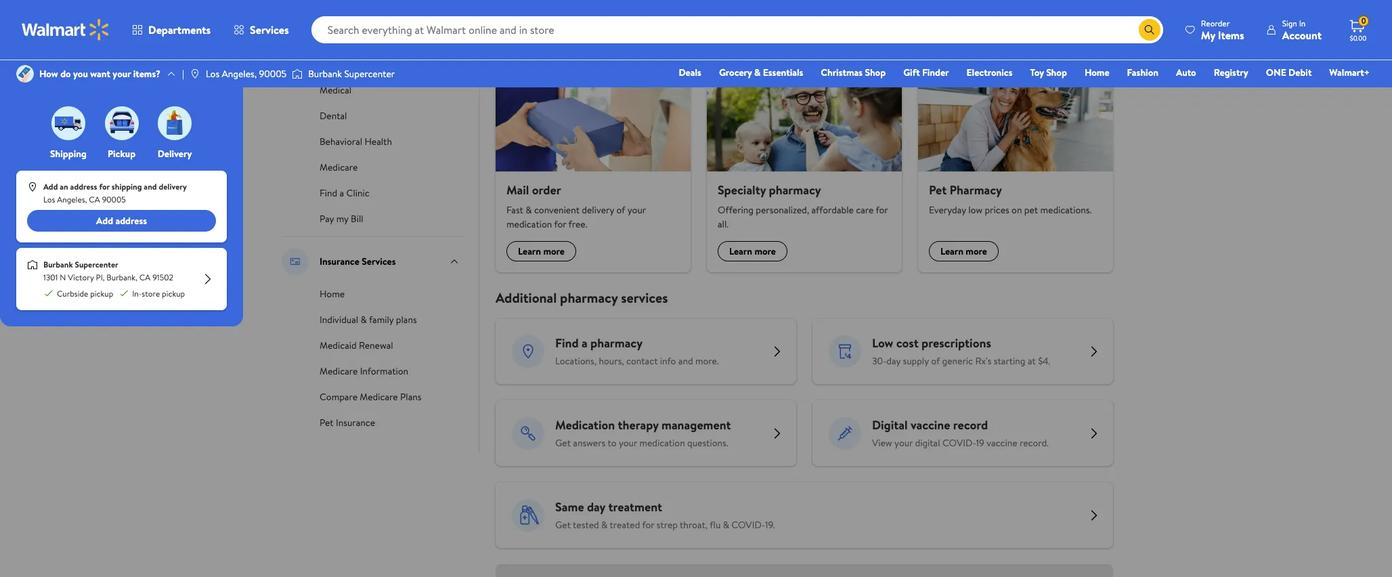 Task type: locate. For each thing, give the bounding box(es) containing it.
Search search field
[[311, 16, 1164, 43]]

ca up store
[[139, 272, 151, 283]]

address down add an address for shipping and delivery los angeles, ca 90005
[[115, 214, 147, 228]]

specialty pharmacy list item
[[699, 62, 910, 273]]

1 vertical spatial pet
[[320, 416, 334, 429]]

pickup down pl,
[[90, 288, 113, 300]]

covid-
[[943, 436, 977, 450], [732, 518, 765, 532]]

1 vertical spatial add
[[96, 214, 113, 228]]

fashion link
[[1121, 65, 1165, 80]]

medication
[[507, 218, 552, 231], [640, 436, 685, 450]]

delivery down delivery on the top left of page
[[159, 181, 187, 192]]

how
[[39, 67, 58, 81]]

more inside mail order list item
[[544, 245, 565, 258]]

supercenter for burbank supercenter 1301 n victory pl, burbank, ca 91502
[[75, 259, 118, 270]]

learn inside "specialty pharmacy" list item
[[730, 245, 753, 258]]

0 horizontal spatial medication
[[507, 218, 552, 231]]

home link for schedule an appointment
[[320, 30, 345, 45]]

1 vertical spatial of
[[932, 355, 940, 368]]

1 horizontal spatial ca
[[139, 272, 151, 283]]

2 learn from the left
[[730, 245, 753, 258]]

2 vertical spatial home
[[320, 287, 345, 301]]

burbank for burbank supercenter
[[308, 67, 342, 81]]

medicare up compare
[[320, 364, 358, 378]]

your inside mail order fast & convenient delivery of your medication for free.
[[628, 203, 646, 217]]

0 vertical spatial get
[[555, 436, 571, 450]]

2 more from the left
[[755, 245, 776, 258]]

more inside pet pharmacy list item
[[966, 245, 988, 258]]

learn more down offering
[[730, 245, 776, 258]]

behavioral health
[[320, 135, 392, 148]]

ca up 'add address'
[[89, 194, 100, 205]]

 image
[[292, 67, 303, 81], [27, 182, 38, 192]]

learn more down low
[[941, 245, 988, 258]]

angeles, down services popup button
[[222, 67, 257, 81]]

0 horizontal spatial more
[[544, 245, 565, 258]]

0 vertical spatial covid-
[[943, 436, 977, 450]]

low
[[969, 203, 983, 217]]

pickup down 91502
[[162, 288, 185, 300]]

home link
[[320, 30, 345, 45], [1079, 65, 1116, 80], [320, 286, 345, 301]]

contact
[[627, 355, 658, 368]]

everyday
[[929, 203, 967, 217]]

and inside "find a pharmacy locations, hours, contact info and more."
[[679, 355, 693, 368]]

los inside add an address for shipping and delivery los angeles, ca 90005
[[43, 194, 55, 205]]

services up los angeles, 90005
[[250, 22, 289, 37]]

address
[[70, 181, 97, 192], [115, 214, 147, 228]]

0 vertical spatial 90005
[[259, 67, 287, 81]]

90005
[[259, 67, 287, 81], [102, 194, 126, 205]]

2 horizontal spatial more
[[966, 245, 988, 258]]

therapy
[[618, 417, 659, 434]]

0 horizontal spatial day
[[587, 499, 606, 516]]

learn more inside mail order list item
[[518, 245, 565, 258]]

1 horizontal spatial burbank
[[308, 67, 342, 81]]

covid- right flu
[[732, 518, 765, 532]]

individual & family plans link
[[320, 312, 417, 327]]

1 vertical spatial address
[[115, 214, 147, 228]]

finder
[[923, 66, 949, 79]]

for all your rx needs
[[496, 33, 618, 51]]

1 vertical spatial and
[[679, 355, 693, 368]]

family
[[369, 313, 394, 327]]

departments
[[148, 22, 211, 37]]

view
[[872, 436, 893, 450]]

pet
[[929, 181, 947, 198], [320, 416, 334, 429]]

in-
[[132, 288, 142, 300]]

1 vertical spatial medication
[[640, 436, 685, 450]]

insurance down pay my bill
[[320, 255, 360, 268]]

burbank inside burbank supercenter 1301 n victory pl, burbank, ca 91502
[[43, 259, 73, 270]]

delivery up free. at top
[[582, 203, 614, 217]]

learn more inside pet pharmacy list item
[[941, 245, 988, 258]]

1 vertical spatial vaccine
[[987, 436, 1018, 450]]

0 vertical spatial home link
[[320, 30, 345, 45]]

2 get from the top
[[555, 518, 571, 532]]

medications.
[[1041, 203, 1092, 217]]

& right grocery
[[755, 66, 761, 79]]

pet down compare
[[320, 416, 334, 429]]

 image for los angeles, 90005
[[190, 68, 200, 79]]

1 vertical spatial home link
[[1079, 65, 1116, 80]]

2 vertical spatial pharmacy
[[591, 335, 643, 352]]

find for clinic
[[320, 186, 338, 200]]

 image
[[16, 65, 34, 83], [190, 68, 200, 79], [51, 106, 85, 140], [105, 106, 139, 140], [158, 106, 192, 140], [27, 260, 38, 270]]

compare medicare plans
[[320, 390, 422, 404]]

0 horizontal spatial ca
[[89, 194, 100, 205]]

 image for pickup
[[105, 106, 139, 140]]

find up pay
[[320, 186, 338, 200]]

more for pharmacy
[[966, 245, 988, 258]]

 image for delivery
[[158, 106, 192, 140]]

more.
[[696, 355, 719, 368]]

1 shop from the left
[[865, 66, 886, 79]]

0 horizontal spatial find
[[320, 186, 338, 200]]

burbank supercenter 1301 n victory pl, burbank, ca 91502
[[43, 259, 173, 283]]

0 horizontal spatial pet
[[320, 416, 334, 429]]

0 horizontal spatial a
[[340, 186, 344, 200]]

learn down everyday
[[941, 245, 964, 258]]

vaccine
[[911, 417, 951, 434], [987, 436, 1018, 450]]

throat,
[[680, 518, 708, 532]]

& right fast
[[526, 203, 532, 217]]

sign in account
[[1283, 17, 1322, 42]]

1 horizontal spatial an
[[359, 58, 369, 71]]

digital
[[916, 436, 941, 450]]

1 vertical spatial delivery
[[582, 203, 614, 217]]

0 horizontal spatial  image
[[27, 182, 38, 192]]

search icon image
[[1145, 24, 1156, 35]]

los down shipping
[[43, 194, 55, 205]]

vaccine up the "digital"
[[911, 417, 951, 434]]

get down same at the bottom left of page
[[555, 518, 571, 532]]

0 vertical spatial pet
[[929, 181, 947, 198]]

1 horizontal spatial medication
[[640, 436, 685, 450]]

vaccine right 19 at right bottom
[[987, 436, 1018, 450]]

1 vertical spatial insurance
[[336, 416, 375, 429]]

1 vertical spatial services
[[362, 255, 396, 268]]

angeles,
[[222, 67, 257, 81], [57, 194, 87, 205]]

services down bill
[[362, 255, 396, 268]]

for left strep
[[642, 518, 655, 532]]

learn inside mail order list item
[[518, 245, 541, 258]]

0 horizontal spatial angeles,
[[57, 194, 87, 205]]

2 horizontal spatial learn
[[941, 245, 964, 258]]

pet for insurance
[[320, 416, 334, 429]]

 image for how do you want your items?
[[16, 65, 34, 83]]

0 horizontal spatial add
[[43, 181, 58, 192]]

0 vertical spatial services
[[250, 22, 289, 37]]

 image inside shipping button
[[51, 106, 85, 140]]

registry link
[[1208, 65, 1255, 80]]

0 vertical spatial los
[[206, 67, 220, 81]]

day down low
[[887, 355, 901, 368]]

& right tested
[[602, 518, 608, 532]]

pickup button
[[102, 103, 141, 161]]

your inside medication therapy management get answers to your medication questions.
[[619, 436, 637, 450]]

burbank for burbank supercenter 1301 n victory pl, burbank, ca 91502
[[43, 259, 73, 270]]

learn down fast
[[518, 245, 541, 258]]

1 vertical spatial los
[[43, 194, 55, 205]]

los right "|"
[[206, 67, 220, 81]]

add address
[[96, 214, 147, 228]]

1 vertical spatial covid-
[[732, 518, 765, 532]]

record
[[954, 417, 988, 434]]

n
[[60, 272, 66, 283]]

a left clinic
[[340, 186, 344, 200]]

curbside pickup
[[57, 288, 113, 300]]

behavioral
[[320, 135, 362, 148]]

1 vertical spatial supercenter
[[75, 259, 118, 270]]

pharmacy
[[950, 181, 1003, 198]]

1 vertical spatial pharmacy
[[560, 289, 618, 307]]

pet inside 'link'
[[320, 416, 334, 429]]

and inside add an address for shipping and delivery los angeles, ca 90005
[[144, 181, 157, 192]]

0 horizontal spatial learn more
[[518, 245, 565, 258]]

0 vertical spatial find
[[320, 186, 338, 200]]

learn inside pet pharmacy list item
[[941, 245, 964, 258]]

questions.
[[688, 436, 729, 450]]

0 vertical spatial of
[[617, 203, 625, 217]]

and right info
[[679, 355, 693, 368]]

pharmacy up hours,
[[591, 335, 643, 352]]

insurance down compare medicare plans
[[336, 416, 375, 429]]

my
[[336, 212, 349, 226]]

more down personalized,
[[755, 245, 776, 258]]

1 horizontal spatial 90005
[[259, 67, 287, 81]]

shop right toy
[[1047, 66, 1067, 79]]

1 vertical spatial  image
[[27, 182, 38, 192]]

2 shop from the left
[[1047, 66, 1067, 79]]

0 horizontal spatial and
[[144, 181, 157, 192]]

walmart image
[[22, 19, 110, 41]]

compare medicare plans link
[[320, 389, 422, 404]]

find inside "find a pharmacy locations, hours, contact info and more."
[[555, 335, 579, 352]]

medicare down information
[[360, 390, 398, 404]]

get for same day treatment
[[555, 518, 571, 532]]

1 horizontal spatial of
[[932, 355, 940, 368]]

shop right christmas
[[865, 66, 886, 79]]

0 vertical spatial ca
[[89, 194, 100, 205]]

1 horizontal spatial a
[[582, 335, 588, 352]]

sign
[[1283, 17, 1298, 29]]

fast
[[507, 203, 524, 217]]

add for add an address for shipping and delivery los angeles, ca 90005
[[43, 181, 58, 192]]

an inside the schedule an appointment link
[[359, 58, 369, 71]]

for inside mail order fast & convenient delivery of your medication for free.
[[554, 218, 567, 231]]

90005 down shipping
[[102, 194, 126, 205]]

add down add an address for shipping and delivery los angeles, ca 90005
[[96, 214, 113, 228]]

19.
[[765, 518, 775, 532]]

0 vertical spatial home
[[320, 32, 345, 45]]

0 horizontal spatial los
[[43, 194, 55, 205]]

a for pharmacy
[[582, 335, 588, 352]]

a inside "find a pharmacy locations, hours, contact info and more."
[[582, 335, 588, 352]]

2 learn more from the left
[[730, 245, 776, 258]]

1 vertical spatial a
[[582, 335, 588, 352]]

pharmacy inside specialty pharmacy offering personalized, affordable care for all.
[[769, 181, 821, 198]]

an down shipping
[[60, 181, 68, 192]]

electronics link
[[961, 65, 1019, 80]]

1 vertical spatial ca
[[139, 272, 151, 283]]

3 learn from the left
[[941, 245, 964, 258]]

0 horizontal spatial shop
[[865, 66, 886, 79]]

a up locations,
[[582, 335, 588, 352]]

more down low
[[966, 245, 988, 258]]

shipping button
[[49, 103, 88, 161]]

my
[[1202, 27, 1216, 42]]

find a pharmacy. locations, hours, contact info and more. image
[[512, 335, 545, 368]]

medicare for medicare
[[320, 161, 358, 174]]

0 vertical spatial address
[[70, 181, 97, 192]]

1 vertical spatial medicare
[[320, 364, 358, 378]]

add down shipping
[[43, 181, 58, 192]]

1 horizontal spatial supercenter
[[344, 67, 395, 81]]

of right supply
[[932, 355, 940, 368]]

90005 down services popup button
[[259, 67, 287, 81]]

home link up "individual"
[[320, 286, 345, 301]]

3 learn more from the left
[[941, 245, 988, 258]]

1 learn from the left
[[518, 245, 541, 258]]

 image inside 'pickup' button
[[105, 106, 139, 140]]

0 horizontal spatial delivery
[[159, 181, 187, 192]]

pet up everyday
[[929, 181, 947, 198]]

of inside the low cost prescriptions 30-day supply of generic rx's starting at $4.
[[932, 355, 940, 368]]

more inside "specialty pharmacy" list item
[[755, 245, 776, 258]]

1 horizontal spatial pickup
[[162, 288, 185, 300]]

find up locations,
[[555, 335, 579, 352]]

0 vertical spatial delivery
[[159, 181, 187, 192]]

0 horizontal spatial 90005
[[102, 194, 126, 205]]

1 vertical spatial burbank
[[43, 259, 73, 270]]

0
[[1362, 15, 1367, 27]]

1 horizontal spatial delivery
[[582, 203, 614, 217]]

get left answers
[[555, 436, 571, 450]]

add inside add an address for shipping and delivery los angeles, ca 90005
[[43, 181, 58, 192]]

get for medication therapy management
[[555, 436, 571, 450]]

1301
[[43, 272, 58, 283]]

to
[[608, 436, 617, 450]]

1 vertical spatial day
[[587, 499, 606, 516]]

toy shop
[[1031, 66, 1067, 79]]

add inside "add address" button
[[96, 214, 113, 228]]

pharmacy for additional
[[560, 289, 618, 307]]

get inside same day treatment get tested & treated for strep throat, flu & covid-19.
[[555, 518, 571, 532]]

toy shop link
[[1025, 65, 1074, 80]]

an for schedule
[[359, 58, 369, 71]]

medicare
[[320, 161, 358, 174], [320, 364, 358, 378], [360, 390, 398, 404]]

and right shipping
[[144, 181, 157, 192]]

1 get from the top
[[555, 436, 571, 450]]

medicaid
[[320, 339, 357, 352]]

medication down therapy
[[640, 436, 685, 450]]

supercenter
[[344, 67, 395, 81], [75, 259, 118, 270]]

all.
[[718, 218, 729, 231]]

1 horizontal spatial vaccine
[[987, 436, 1018, 450]]

more for order
[[544, 245, 565, 258]]

1 learn more from the left
[[518, 245, 565, 258]]

0 vertical spatial  image
[[292, 67, 303, 81]]

for inside same day treatment get tested & treated for strep throat, flu & covid-19.
[[642, 518, 655, 532]]

medication inside mail order fast & convenient delivery of your medication for free.
[[507, 218, 552, 231]]

shop for christmas shop
[[865, 66, 886, 79]]

of for order
[[617, 203, 625, 217]]

an right schedule
[[359, 58, 369, 71]]

0 horizontal spatial burbank
[[43, 259, 73, 270]]

1 horizontal spatial learn
[[730, 245, 753, 258]]

home up "individual"
[[320, 287, 345, 301]]

personalized,
[[756, 203, 809, 217]]

1 vertical spatial an
[[60, 181, 68, 192]]

for left shipping
[[99, 181, 110, 192]]

dental link
[[320, 108, 347, 123]]

home left fashion link
[[1085, 66, 1110, 79]]

medicaid renewal link
[[320, 337, 393, 352]]

angeles, down shipping
[[57, 194, 87, 205]]

mail order list item
[[488, 62, 699, 273]]

2 horizontal spatial learn more
[[941, 245, 988, 258]]

1 horizontal spatial add
[[96, 214, 113, 228]]

add for add address
[[96, 214, 113, 228]]

learn more inside "specialty pharmacy" list item
[[730, 245, 776, 258]]

home up schedule
[[320, 32, 345, 45]]

walmart+
[[1330, 66, 1370, 79]]

pharmacy
[[769, 181, 821, 198], [560, 289, 618, 307], [591, 335, 643, 352]]

items
[[1219, 27, 1245, 42]]

medication down fast
[[507, 218, 552, 231]]

for inside specialty pharmacy offering personalized, affordable care for all.
[[876, 203, 888, 217]]

1 horizontal spatial covid-
[[943, 436, 977, 450]]

0 vertical spatial burbank
[[308, 67, 342, 81]]

supercenter inside burbank supercenter 1301 n victory pl, burbank, ca 91502
[[75, 259, 118, 270]]

0 vertical spatial supercenter
[[344, 67, 395, 81]]

0 vertical spatial day
[[887, 355, 901, 368]]

&
[[755, 66, 761, 79], [526, 203, 532, 217], [361, 313, 367, 327], [602, 518, 608, 532], [723, 518, 730, 532]]

burbank up the n
[[43, 259, 73, 270]]

pharmacy up personalized,
[[769, 181, 821, 198]]

home link up schedule
[[320, 30, 345, 45]]

0 horizontal spatial covid-
[[732, 518, 765, 532]]

1 horizontal spatial pet
[[929, 181, 947, 198]]

0 horizontal spatial services
[[250, 22, 289, 37]]

management
[[662, 417, 731, 434]]

0 horizontal spatial address
[[70, 181, 97, 192]]

pharmacy left services
[[560, 289, 618, 307]]

for down convenient
[[554, 218, 567, 231]]

pet
[[1025, 203, 1039, 217]]

home link left fashion link
[[1079, 65, 1116, 80]]

0 horizontal spatial learn
[[518, 245, 541, 258]]

of inside mail order fast & convenient delivery of your medication for free.
[[617, 203, 625, 217]]

individual
[[320, 313, 358, 327]]

day up tested
[[587, 499, 606, 516]]

a
[[340, 186, 344, 200], [582, 335, 588, 352]]

get
[[555, 436, 571, 450], [555, 518, 571, 532]]

 image inside delivery button
[[158, 106, 192, 140]]

your inside digital vaccine record view your digital covid-19 vaccine record.
[[895, 436, 913, 450]]

angeles, inside add an address for shipping and delivery los angeles, ca 90005
[[57, 194, 87, 205]]

medicare up find a clinic link at the left top
[[320, 161, 358, 174]]

pet inside 'pet pharmacy everyday low prices on pet medications.'
[[929, 181, 947, 198]]

free.
[[569, 218, 588, 231]]

3 more from the left
[[966, 245, 988, 258]]

learn down offering
[[730, 245, 753, 258]]

for
[[496, 33, 515, 51]]

0 vertical spatial medication
[[507, 218, 552, 231]]

2 vertical spatial medicare
[[360, 390, 398, 404]]

more down convenient
[[544, 245, 565, 258]]

essentials
[[763, 66, 804, 79]]

covid- inside digital vaccine record view your digital covid-19 vaccine record.
[[943, 436, 977, 450]]

0 vertical spatial an
[[359, 58, 369, 71]]

 image for shipping
[[51, 106, 85, 140]]

1 horizontal spatial learn more
[[730, 245, 776, 258]]

list containing mail order
[[488, 62, 1122, 273]]

more
[[544, 245, 565, 258], [755, 245, 776, 258], [966, 245, 988, 258]]

0 vertical spatial angeles,
[[222, 67, 257, 81]]

1 horizontal spatial and
[[679, 355, 693, 368]]

covid- down record
[[943, 436, 977, 450]]

0 vertical spatial pharmacy
[[769, 181, 821, 198]]

more for pharmacy
[[755, 245, 776, 258]]

0 horizontal spatial an
[[60, 181, 68, 192]]

burbank up medical link
[[308, 67, 342, 81]]

a for clinic
[[340, 186, 344, 200]]

0 vertical spatial medicare
[[320, 161, 358, 174]]

1 horizontal spatial find
[[555, 335, 579, 352]]

for right care
[[876, 203, 888, 217]]

home
[[320, 32, 345, 45], [1085, 66, 1110, 79], [320, 287, 345, 301]]

1 more from the left
[[544, 245, 565, 258]]

1 vertical spatial 90005
[[102, 194, 126, 205]]

& inside mail order fast & convenient delivery of your medication for free.
[[526, 203, 532, 217]]

0 horizontal spatial supercenter
[[75, 259, 118, 270]]

address down shipping
[[70, 181, 97, 192]]

medication therapy management. get answers to your medication questions. image
[[512, 417, 545, 450]]

19
[[976, 436, 985, 450]]

Walmart Site-Wide search field
[[311, 16, 1164, 43]]

learn more down convenient
[[518, 245, 565, 258]]

get inside medication therapy management get answers to your medication questions.
[[555, 436, 571, 450]]

walmart insurance services image
[[282, 248, 309, 275]]

of right convenient
[[617, 203, 625, 217]]

an inside add an address for shipping and delivery los angeles, ca 90005
[[60, 181, 68, 192]]

0 vertical spatial add
[[43, 181, 58, 192]]

list
[[488, 62, 1122, 273]]

prescriptions
[[922, 335, 992, 352]]



Task type: describe. For each thing, give the bounding box(es) containing it.
pharmacy inside "find a pharmacy locations, hours, contact info and more."
[[591, 335, 643, 352]]

home for schedule an appointment
[[320, 32, 345, 45]]

treatment
[[609, 499, 663, 516]]

ca inside add an address for shipping and delivery los angeles, ca 90005
[[89, 194, 100, 205]]

care
[[856, 203, 874, 217]]

0 horizontal spatial vaccine
[[911, 417, 951, 434]]

address inside button
[[115, 214, 147, 228]]

individual & family plans
[[320, 313, 417, 327]]

covid- inside same day treatment get tested & treated for strep throat, flu & covid-19.
[[732, 518, 765, 532]]

learn for pet
[[941, 245, 964, 258]]

offering
[[718, 203, 754, 217]]

low cost prescriptions. 30-day supply of generic rx's starting at $4. image
[[829, 335, 862, 368]]

account
[[1283, 27, 1322, 42]]

1 vertical spatial home
[[1085, 66, 1110, 79]]

reorder
[[1202, 17, 1230, 29]]

medicare link
[[320, 159, 358, 174]]

learn for mail
[[518, 245, 541, 258]]

clinic
[[347, 186, 370, 200]]

supercenter for burbank supercenter
[[344, 67, 395, 81]]

plans
[[400, 390, 422, 404]]

reorder my items
[[1202, 17, 1245, 42]]

shop for toy shop
[[1047, 66, 1067, 79]]

supply
[[903, 355, 929, 368]]

medicare for medicare information
[[320, 364, 358, 378]]

90005 inside add an address for shipping and delivery los angeles, ca 90005
[[102, 194, 126, 205]]

pet pharmacy everyday low prices on pet medications.
[[929, 181, 1092, 217]]

curbside
[[57, 288, 88, 300]]

& left family
[[361, 313, 367, 327]]

pharmacy for specialty
[[769, 181, 821, 198]]

burbank,
[[107, 272, 137, 283]]

departments button
[[121, 14, 222, 46]]

& right flu
[[723, 518, 730, 532]]

1 horizontal spatial services
[[362, 255, 396, 268]]

schedule
[[320, 58, 357, 71]]

store
[[142, 288, 160, 300]]

walmart+ link
[[1324, 65, 1376, 80]]

pay
[[320, 212, 334, 226]]

los angeles, 90005
[[206, 67, 287, 81]]

pet insurance
[[320, 416, 375, 429]]

behavioral health link
[[320, 133, 392, 148]]

how do you want your items?
[[39, 67, 161, 81]]

on
[[1012, 203, 1022, 217]]

deals link
[[673, 65, 708, 80]]

for inside add an address for shipping and delivery los angeles, ca 90005
[[99, 181, 110, 192]]

additional pharmacy services
[[496, 289, 668, 307]]

of for cost
[[932, 355, 940, 368]]

medicare information
[[320, 364, 409, 378]]

find for pharmacy
[[555, 335, 579, 352]]

ca inside burbank supercenter 1301 n victory pl, burbank, ca 91502
[[139, 272, 151, 283]]

services button
[[222, 14, 301, 46]]

treated
[[610, 518, 640, 532]]

rx's
[[976, 355, 992, 368]]

insurance services
[[320, 255, 396, 268]]

hours,
[[599, 355, 624, 368]]

1 horizontal spatial angeles,
[[222, 67, 257, 81]]

flu
[[710, 518, 721, 532]]

home link for individual & family plans
[[320, 286, 345, 301]]

medication inside medication therapy management get answers to your medication questions.
[[640, 436, 685, 450]]

deals
[[679, 66, 702, 79]]

find a pharmacy locations, hours, contact info and more.
[[555, 335, 719, 368]]

starting
[[994, 355, 1026, 368]]

generic
[[943, 355, 973, 368]]

specialty
[[718, 181, 766, 198]]

items?
[[133, 67, 161, 81]]

day inside the low cost prescriptions 30-day supply of generic rx's starting at $4.
[[887, 355, 901, 368]]

learn more for order
[[518, 245, 565, 258]]

registry
[[1214, 66, 1249, 79]]

my pharmacy dashboard. view order status, manage your family rx's and more. view. image
[[1039, 0, 1114, 17]]

delivery inside mail order fast & convenient delivery of your medication for free.
[[582, 203, 614, 217]]

mail
[[507, 181, 529, 198]]

pickup
[[108, 147, 136, 161]]

learn for specialty
[[730, 245, 753, 258]]

debit
[[1289, 66, 1312, 79]]

christmas shop
[[821, 66, 886, 79]]

specialty pharmacy offering personalized, affordable care for all.
[[718, 181, 888, 231]]

learn more for pharmacy
[[941, 245, 988, 258]]

0 $0.00
[[1351, 15, 1367, 43]]

add an address for shipping and delivery los angeles, ca 90005
[[43, 181, 187, 205]]

insurance inside 'link'
[[336, 416, 375, 429]]

rx
[[565, 33, 580, 51]]

medicare information link
[[320, 363, 409, 378]]

2 pickup from the left
[[162, 288, 185, 300]]

1 horizontal spatial  image
[[292, 67, 303, 81]]

schedule a vaccine. stay protected against the flu, covid-19 and more. schedule. image
[[722, 0, 797, 17]]

do
[[60, 67, 71, 81]]

pet for pharmacy
[[929, 181, 947, 198]]

fashion
[[1128, 66, 1159, 79]]

one debit
[[1267, 66, 1312, 79]]

learn more for pharmacy
[[730, 245, 776, 258]]

at
[[1028, 355, 1036, 368]]

all
[[519, 33, 532, 51]]

services inside popup button
[[250, 22, 289, 37]]

needs
[[584, 33, 618, 51]]

pet insurance link
[[320, 415, 375, 429]]

1 pickup from the left
[[90, 288, 113, 300]]

pay my bill
[[320, 212, 363, 226]]

address inside add an address for shipping and delivery los angeles, ca 90005
[[70, 181, 97, 192]]

delivery button
[[155, 103, 194, 161]]

strep
[[657, 518, 678, 532]]

pet pharmacy list item
[[910, 62, 1122, 273]]

auto link
[[1171, 65, 1203, 80]]

gift finder
[[904, 66, 949, 79]]

schedule an appointment
[[320, 58, 425, 71]]

additional
[[496, 289, 557, 307]]

same
[[555, 499, 584, 516]]

renewal
[[359, 339, 393, 352]]

day inside same day treatment get tested & treated for strep throat, flu & covid-19.
[[587, 499, 606, 516]]

1 horizontal spatial los
[[206, 67, 220, 81]]

an for add
[[60, 181, 68, 192]]

mail order fast & convenient delivery of your medication for free.
[[507, 181, 646, 231]]

home for individual & family plans
[[320, 287, 345, 301]]

one debit link
[[1260, 65, 1318, 80]]

0 vertical spatial insurance
[[320, 255, 360, 268]]

grocery
[[719, 66, 752, 79]]

convenient
[[534, 203, 580, 217]]

delivery inside add an address for shipping and delivery los angeles, ca 90005
[[159, 181, 187, 192]]

same day treatment. get tested and treated for strep throat, flu and covid nineteen. learn more. image
[[512, 499, 545, 532]]

christmas shop link
[[815, 65, 892, 80]]

91502
[[153, 272, 173, 283]]

digital
[[872, 417, 908, 434]]

schedule an appointment link
[[320, 56, 425, 71]]

grocery & essentials
[[719, 66, 804, 79]]

digital vaccine record. view your digital covid-19 vaccine record. image
[[829, 417, 862, 450]]

tested
[[573, 518, 599, 532]]



Task type: vqa. For each thing, say whether or not it's contained in the screenshot.
Add for Add address
yes



